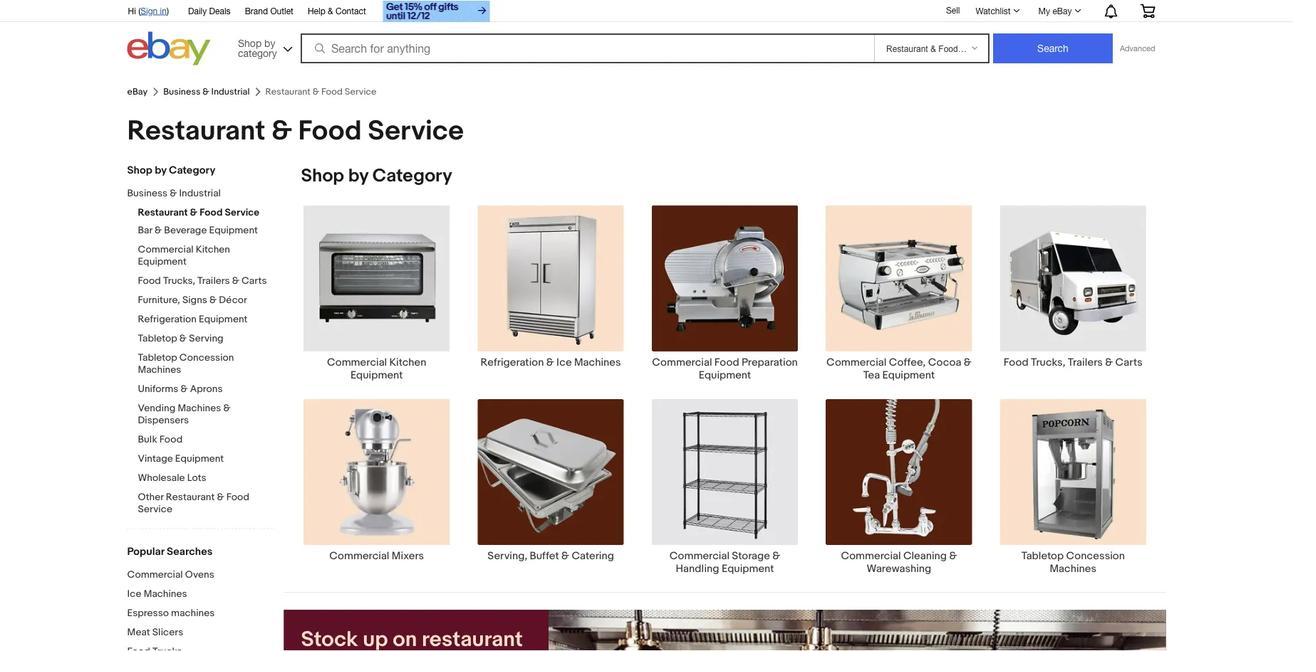 Task type: vqa. For each thing, say whether or not it's contained in the screenshot.
the top Cycling
no



Task type: describe. For each thing, give the bounding box(es) containing it.
stock up on restaurant essentials image
[[549, 611, 1166, 652]]

commercial inside business & industrial restaurant & food service bar & beverage equipment commercial kitchen equipment food trucks, trailers & carts furniture, signs & décor refrigeration equipment tabletop & serving tabletop concession machines uniforms & aprons vending machines & dispensers bulk food vintage equipment wholesale lots other restaurant & food service
[[138, 244, 194, 256]]

advanced link
[[1113, 34, 1162, 63]]

serving,
[[488, 550, 527, 563]]

by inside shop by category
[[264, 37, 275, 49]]

dispensers
[[138, 415, 189, 427]]

bar & beverage equipment link
[[138, 225, 273, 238]]

commercial coffee, cocoa & tea equipment
[[827, 356, 972, 382]]

my
[[1039, 6, 1050, 16]]

commercial food preparation equipment link
[[638, 205, 812, 382]]

commercial kitchen equipment
[[327, 356, 426, 382]]

list containing commercial kitchen equipment
[[284, 205, 1166, 593]]

commercial for commercial coffee, cocoa & tea equipment
[[827, 356, 887, 369]]

in
[[160, 6, 167, 16]]

commercial storage & handling equipment
[[670, 550, 780, 576]]

equipment inside commercial storage & handling equipment
[[722, 563, 774, 576]]

shop by category for 'commercial food preparation equipment' link
[[301, 165, 452, 187]]

outlet
[[270, 6, 293, 16]]

other
[[138, 492, 164, 504]]

my ebay link
[[1031, 2, 1088, 19]]

food trucks, trailers & carts
[[1004, 356, 1143, 369]]

espresso machines link
[[127, 608, 273, 622]]

food trucks, trailers & carts link for left "tabletop concession machines" link
[[138, 275, 273, 289]]

hi
[[128, 6, 136, 16]]

searches
[[167, 546, 213, 559]]

hi ( sign in )
[[128, 6, 169, 16]]

business for business & industrial
[[163, 86, 201, 97]]

vending
[[138, 403, 175, 415]]

sell
[[946, 5, 960, 15]]

help & contact
[[308, 6, 366, 16]]

popular
[[127, 546, 164, 559]]

help
[[308, 6, 325, 16]]

none submit inside "shop by category" banner
[[993, 33, 1113, 63]]

kitchen inside business & industrial restaurant & food service bar & beverage equipment commercial kitchen equipment food trucks, trailers & carts furniture, signs & décor refrigeration equipment tabletop & serving tabletop concession machines uniforms & aprons vending machines & dispensers bulk food vintage equipment wholesale lots other restaurant & food service
[[196, 244, 230, 256]]

meat slicers link
[[127, 627, 273, 641]]

account navigation
[[120, 0, 1166, 24]]

tabletop & serving link
[[138, 333, 273, 347]]

brand outlet link
[[245, 4, 293, 19]]

shop by category button
[[232, 32, 296, 62]]

warewashing
[[867, 563, 932, 576]]

tabletop inside tabletop concession machines
[[1022, 550, 1064, 563]]

shop by category banner
[[120, 0, 1166, 69]]

brand
[[245, 6, 268, 16]]

preparation
[[742, 356, 798, 369]]

storage
[[732, 550, 770, 563]]

ice for refrigeration
[[557, 356, 572, 369]]

décor
[[219, 295, 247, 307]]

commercial for commercial kitchen equipment
[[327, 356, 387, 369]]

other restaurant & food service link
[[138, 492, 273, 518]]

furniture,
[[138, 295, 180, 307]]

lots
[[187, 473, 206, 485]]

0 vertical spatial business & industrial link
[[163, 86, 250, 97]]

bar
[[138, 225, 152, 237]]

commercial food preparation equipment
[[652, 356, 798, 382]]

machines inside commercial ovens ice machines espresso machines meat slicers
[[144, 589, 187, 601]]

buffet
[[530, 550, 559, 563]]

industrial for business & industrial
[[211, 86, 250, 97]]

daily
[[188, 6, 207, 16]]

ebay link
[[127, 86, 148, 97]]

daily deals
[[188, 6, 231, 16]]

refrigeration & ice machines
[[481, 356, 621, 369]]

1 vertical spatial business & industrial link
[[127, 188, 263, 201]]

mixers
[[392, 550, 424, 563]]

ice for commercial
[[127, 589, 141, 601]]

meat
[[127, 627, 150, 640]]

0 vertical spatial restaurant
[[127, 115, 265, 148]]

furniture, signs & décor link
[[138, 295, 273, 308]]

)
[[167, 6, 169, 16]]

bulk food link
[[138, 434, 273, 448]]

commercial for commercial food preparation equipment
[[652, 356, 712, 369]]

tea
[[863, 369, 880, 382]]

slicers
[[152, 627, 183, 640]]

ebay inside account 'navigation'
[[1053, 6, 1072, 16]]

uniforms & aprons link
[[138, 384, 273, 397]]

bulk
[[138, 434, 157, 446]]

concession inside business & industrial restaurant & food service bar & beverage equipment commercial kitchen equipment food trucks, trailers & carts furniture, signs & décor refrigeration equipment tabletop & serving tabletop concession machines uniforms & aprons vending machines & dispensers bulk food vintage equipment wholesale lots other restaurant & food service
[[179, 352, 234, 364]]

serving
[[189, 333, 223, 345]]

aprons
[[190, 384, 223, 396]]

2 vertical spatial restaurant
[[166, 492, 215, 504]]

commercial inside commercial ovens ice machines espresso machines meat slicers
[[127, 570, 183, 582]]

& inside commercial coffee, cocoa & tea equipment
[[964, 356, 972, 369]]

ovens
[[185, 570, 214, 582]]

& inside commercial cleaning & warewashing
[[949, 550, 957, 563]]

cocoa
[[928, 356, 961, 369]]

0 horizontal spatial service
[[138, 504, 172, 516]]

sign
[[141, 6, 158, 16]]

equipment inside commercial food preparation equipment
[[699, 369, 751, 382]]

0 horizontal spatial tabletop concession machines link
[[138, 352, 273, 378]]

refrigeration & ice machines link
[[464, 205, 638, 369]]

contact
[[336, 6, 366, 16]]

machines
[[171, 608, 215, 620]]

machines inside tabletop concession machines
[[1050, 563, 1097, 576]]



Task type: locate. For each thing, give the bounding box(es) containing it.
shop by category inside "main content"
[[301, 165, 452, 187]]

ebay right my
[[1053, 6, 1072, 16]]

shop down restaurant & food service
[[301, 165, 344, 187]]

1 horizontal spatial tabletop concession machines link
[[986, 399, 1160, 576]]

restaurant down "lots"
[[166, 492, 215, 504]]

commercial inside commercial kitchen equipment
[[327, 356, 387, 369]]

restaurant & food service
[[127, 115, 464, 148]]

industrial down category
[[211, 86, 250, 97]]

tabletop
[[138, 333, 177, 345], [138, 352, 177, 364], [1022, 550, 1064, 563]]

1 horizontal spatial trucks,
[[1031, 356, 1066, 369]]

shop by category
[[238, 37, 277, 59]]

kitchen inside commercial kitchen equipment
[[389, 356, 426, 369]]

0 vertical spatial tabletop
[[138, 333, 177, 345]]

concession
[[179, 352, 234, 364], [1066, 550, 1125, 563]]

wholesale
[[138, 473, 185, 485]]

0 horizontal spatial concession
[[179, 352, 234, 364]]

1 horizontal spatial concession
[[1066, 550, 1125, 563]]

beverage
[[164, 225, 207, 237]]

shop by category for bar & beverage equipment link
[[127, 164, 215, 177]]

0 horizontal spatial shop by category
[[127, 164, 215, 177]]

trailers inside list
[[1068, 356, 1103, 369]]

refrigeration inside business & industrial restaurant & food service bar & beverage equipment commercial kitchen equipment food trucks, trailers & carts furniture, signs & décor refrigeration equipment tabletop & serving tabletop concession machines uniforms & aprons vending machines & dispensers bulk food vintage equipment wholesale lots other restaurant & food service
[[138, 314, 197, 326]]

0 horizontal spatial commercial kitchen equipment link
[[138, 244, 273, 270]]

0 vertical spatial refrigeration
[[138, 314, 197, 326]]

serving, buffet & catering link
[[464, 399, 638, 563]]

ice
[[557, 356, 572, 369], [127, 589, 141, 601]]

vintage equipment link
[[138, 454, 273, 467]]

1 vertical spatial restaurant
[[138, 207, 188, 219]]

carts inside business & industrial restaurant & food service bar & beverage equipment commercial kitchen equipment food trucks, trailers & carts furniture, signs & décor refrigeration equipment tabletop & serving tabletop concession machines uniforms & aprons vending machines & dispensers bulk food vintage equipment wholesale lots other restaurant & food service
[[242, 275, 267, 288]]

business up bar
[[127, 188, 168, 200]]

0 horizontal spatial by
[[155, 164, 166, 177]]

1 vertical spatial ebay
[[127, 86, 148, 97]]

food trucks, trailers & carts link for commercial cleaning & warewashing link
[[986, 205, 1160, 369]]

vending machines & dispensers link
[[138, 403, 273, 429]]

business & industrial link up beverage
[[127, 188, 263, 201]]

1 horizontal spatial ebay
[[1053, 6, 1072, 16]]

deals
[[209, 6, 231, 16]]

1 horizontal spatial carts
[[1116, 356, 1143, 369]]

1 horizontal spatial category
[[372, 165, 452, 187]]

category for 'commercial food preparation equipment' link
[[372, 165, 452, 187]]

0 horizontal spatial carts
[[242, 275, 267, 288]]

carts inside list
[[1116, 356, 1143, 369]]

business & industrial
[[163, 86, 250, 97]]

refrigeration equipment link
[[138, 314, 273, 327]]

my ebay
[[1039, 6, 1072, 16]]

handling
[[676, 563, 719, 576]]

None submit
[[993, 33, 1113, 63]]

advanced
[[1120, 44, 1155, 53]]

get an extra 15% off image
[[383, 1, 490, 22]]

serving, buffet & catering
[[488, 550, 614, 563]]

your shopping cart image
[[1140, 4, 1156, 18]]

0 horizontal spatial category
[[169, 164, 215, 177]]

concession inside tabletop concession machines
[[1066, 550, 1125, 563]]

1 horizontal spatial commercial kitchen equipment link
[[290, 205, 464, 382]]

industrial for business & industrial restaurant & food service bar & beverage equipment commercial kitchen equipment food trucks, trailers & carts furniture, signs & décor refrigeration equipment tabletop & serving tabletop concession machines uniforms & aprons vending machines & dispensers bulk food vintage equipment wholesale lots other restaurant & food service
[[179, 188, 221, 200]]

trailers inside business & industrial restaurant & food service bar & beverage equipment commercial kitchen equipment food trucks, trailers & carts furniture, signs & décor refrigeration equipment tabletop & serving tabletop concession machines uniforms & aprons vending machines & dispensers bulk food vintage equipment wholesale lots other restaurant & food service
[[197, 275, 230, 288]]

0 horizontal spatial shop
[[127, 164, 152, 177]]

commercial kitchen equipment link
[[290, 205, 464, 382], [138, 244, 273, 270]]

business inside business & industrial restaurant & food service bar & beverage equipment commercial kitchen equipment food trucks, trailers & carts furniture, signs & décor refrigeration equipment tabletop & serving tabletop concession machines uniforms & aprons vending machines & dispensers bulk food vintage equipment wholesale lots other restaurant & food service
[[127, 188, 168, 200]]

1 vertical spatial business
[[127, 188, 168, 200]]

shop for furniture, signs & décor link
[[127, 164, 152, 177]]

commercial mixers link
[[290, 399, 464, 563]]

1 horizontal spatial service
[[225, 207, 259, 219]]

1 vertical spatial tabletop
[[138, 352, 177, 364]]

1 vertical spatial service
[[225, 207, 259, 219]]

machines
[[574, 356, 621, 369], [138, 364, 181, 377], [178, 403, 221, 415], [1050, 563, 1097, 576], [144, 589, 187, 601]]

commercial mixers
[[329, 550, 424, 563]]

shop down brand
[[238, 37, 262, 49]]

trucks, inside business & industrial restaurant & food service bar & beverage equipment commercial kitchen equipment food trucks, trailers & carts furniture, signs & décor refrigeration equipment tabletop & serving tabletop concession machines uniforms & aprons vending machines & dispensers bulk food vintage equipment wholesale lots other restaurant & food service
[[163, 275, 195, 288]]

commercial inside commercial storage & handling equipment
[[670, 550, 730, 563]]

0 horizontal spatial trucks,
[[163, 275, 195, 288]]

trucks, inside list
[[1031, 356, 1066, 369]]

2 vertical spatial service
[[138, 504, 172, 516]]

brand outlet
[[245, 6, 293, 16]]

1 vertical spatial industrial
[[179, 188, 221, 200]]

0 vertical spatial kitchen
[[196, 244, 230, 256]]

commercial inside commercial coffee, cocoa & tea equipment
[[827, 356, 887, 369]]

0 vertical spatial tabletop concession machines link
[[138, 352, 273, 378]]

food trucks, trailers & carts link
[[986, 205, 1160, 369], [138, 275, 273, 289]]

0 vertical spatial ebay
[[1053, 6, 1072, 16]]

0 horizontal spatial ebay
[[127, 86, 148, 97]]

& inside commercial storage & handling equipment
[[773, 550, 780, 563]]

restaurant up bar
[[138, 207, 188, 219]]

0 horizontal spatial kitchen
[[196, 244, 230, 256]]

1 horizontal spatial shop by category
[[301, 165, 452, 187]]

business & industrial link down category
[[163, 86, 250, 97]]

1 vertical spatial refrigeration
[[481, 356, 544, 369]]

1 vertical spatial trucks,
[[1031, 356, 1066, 369]]

catering
[[572, 550, 614, 563]]

1 horizontal spatial kitchen
[[389, 356, 426, 369]]

uniforms
[[138, 384, 178, 396]]

1 horizontal spatial shop
[[238, 37, 262, 49]]

shop inside shop by category
[[238, 37, 262, 49]]

sell link
[[940, 5, 967, 15]]

0 horizontal spatial trailers
[[197, 275, 230, 288]]

refrigeration inside list
[[481, 356, 544, 369]]

0 vertical spatial trucks,
[[163, 275, 195, 288]]

industrial up bar & beverage equipment link
[[179, 188, 221, 200]]

0 vertical spatial ice
[[557, 356, 572, 369]]

1 vertical spatial ice
[[127, 589, 141, 601]]

watchlist
[[976, 6, 1011, 16]]

ice inside commercial ovens ice machines espresso machines meat slicers
[[127, 589, 141, 601]]

(
[[138, 6, 141, 16]]

tabletop concession machines link
[[138, 352, 273, 378], [986, 399, 1160, 576]]

industrial
[[211, 86, 250, 97], [179, 188, 221, 200]]

coffee,
[[889, 356, 926, 369]]

commercial coffee, cocoa & tea equipment link
[[812, 205, 986, 382]]

commercial cleaning & warewashing link
[[812, 399, 986, 576]]

equipment inside commercial kitchen equipment
[[350, 369, 403, 382]]

ebay left business & industrial
[[127, 86, 148, 97]]

business for business & industrial restaurant & food service bar & beverage equipment commercial kitchen equipment food trucks, trailers & carts furniture, signs & décor refrigeration equipment tabletop & serving tabletop concession machines uniforms & aprons vending machines & dispensers bulk food vintage equipment wholesale lots other restaurant & food service
[[127, 188, 168, 200]]

daily deals link
[[188, 4, 231, 19]]

shop
[[238, 37, 262, 49], [127, 164, 152, 177], [301, 165, 344, 187]]

2 vertical spatial tabletop
[[1022, 550, 1064, 563]]

1 vertical spatial trailers
[[1068, 356, 1103, 369]]

signs
[[182, 295, 207, 307]]

category inside "main content"
[[372, 165, 452, 187]]

category
[[238, 47, 277, 59]]

wholesale lots link
[[138, 473, 273, 486]]

industrial inside business & industrial restaurant & food service bar & beverage equipment commercial kitchen equipment food trucks, trailers & carts furniture, signs & décor refrigeration equipment tabletop & serving tabletop concession machines uniforms & aprons vending machines & dispensers bulk food vintage equipment wholesale lots other restaurant & food service
[[179, 188, 221, 200]]

commercial for commercial storage & handling equipment
[[670, 550, 730, 563]]

by for furniture, signs & décor link
[[155, 164, 166, 177]]

1 horizontal spatial ice
[[557, 356, 572, 369]]

2 horizontal spatial shop
[[301, 165, 344, 187]]

1 horizontal spatial refrigeration
[[481, 356, 544, 369]]

0 vertical spatial service
[[368, 115, 464, 148]]

category for bar & beverage equipment link
[[169, 164, 215, 177]]

shop by category main content
[[284, 165, 1166, 652]]

commercial inside commercial food preparation equipment
[[652, 356, 712, 369]]

service
[[368, 115, 464, 148], [225, 207, 259, 219], [138, 504, 172, 516]]

sign in link
[[141, 6, 167, 16]]

by inside "main content"
[[348, 165, 368, 187]]

ice machines link
[[127, 589, 273, 602]]

Search for anything text field
[[303, 35, 871, 62]]

1 vertical spatial concession
[[1066, 550, 1125, 563]]

1 vertical spatial carts
[[1116, 356, 1143, 369]]

business right ebay link
[[163, 86, 201, 97]]

restaurant down business & industrial
[[127, 115, 265, 148]]

watchlist link
[[968, 2, 1026, 19]]

carts
[[242, 275, 267, 288], [1116, 356, 1143, 369]]

0 vertical spatial trailers
[[197, 275, 230, 288]]

trucks,
[[163, 275, 195, 288], [1031, 356, 1066, 369]]

commercial for commercial cleaning & warewashing
[[841, 550, 901, 563]]

vintage
[[138, 454, 173, 466]]

1 horizontal spatial food trucks, trailers & carts link
[[986, 205, 1160, 369]]

commercial storage & handling equipment link
[[638, 399, 812, 576]]

& inside account 'navigation'
[[328, 6, 333, 16]]

commercial for commercial mixers
[[329, 550, 389, 563]]

0 vertical spatial industrial
[[211, 86, 250, 97]]

tabletop concession machines
[[1022, 550, 1125, 576]]

0 horizontal spatial food trucks, trailers & carts link
[[138, 275, 273, 289]]

shop for the commercial mixers link
[[301, 165, 344, 187]]

commercial ovens link
[[127, 570, 273, 583]]

ebay
[[1053, 6, 1072, 16], [127, 86, 148, 97]]

commercial cleaning & warewashing
[[841, 550, 957, 576]]

1 vertical spatial kitchen
[[389, 356, 426, 369]]

popular searches
[[127, 546, 213, 559]]

business & industrial link
[[163, 86, 250, 97], [127, 188, 263, 201]]

0 horizontal spatial ice
[[127, 589, 141, 601]]

0 vertical spatial business
[[163, 86, 201, 97]]

commercial ovens ice machines espresso machines meat slicers
[[127, 570, 215, 640]]

espresso
[[127, 608, 169, 620]]

cleaning
[[903, 550, 947, 563]]

0 horizontal spatial refrigeration
[[138, 314, 197, 326]]

2 horizontal spatial by
[[348, 165, 368, 187]]

category
[[169, 164, 215, 177], [372, 165, 452, 187]]

1 horizontal spatial by
[[264, 37, 275, 49]]

by for the commercial mixers link
[[348, 165, 368, 187]]

commercial inside commercial cleaning & warewashing
[[841, 550, 901, 563]]

1 horizontal spatial trailers
[[1068, 356, 1103, 369]]

0 vertical spatial carts
[[242, 275, 267, 288]]

list
[[284, 205, 1166, 593]]

1 vertical spatial tabletop concession machines link
[[986, 399, 1160, 576]]

food inside commercial food preparation equipment
[[715, 356, 739, 369]]

2 horizontal spatial service
[[368, 115, 464, 148]]

ice inside list
[[557, 356, 572, 369]]

shop inside "main content"
[[301, 165, 344, 187]]

0 vertical spatial concession
[[179, 352, 234, 364]]

help & contact link
[[308, 4, 366, 19]]

shop up bar
[[127, 164, 152, 177]]

equipment inside commercial coffee, cocoa & tea equipment
[[883, 369, 935, 382]]

business & industrial restaurant & food service bar & beverage equipment commercial kitchen equipment food trucks, trailers & carts furniture, signs & décor refrigeration equipment tabletop & serving tabletop concession machines uniforms & aprons vending machines & dispensers bulk food vintage equipment wholesale lots other restaurant & food service
[[127, 188, 267, 516]]



